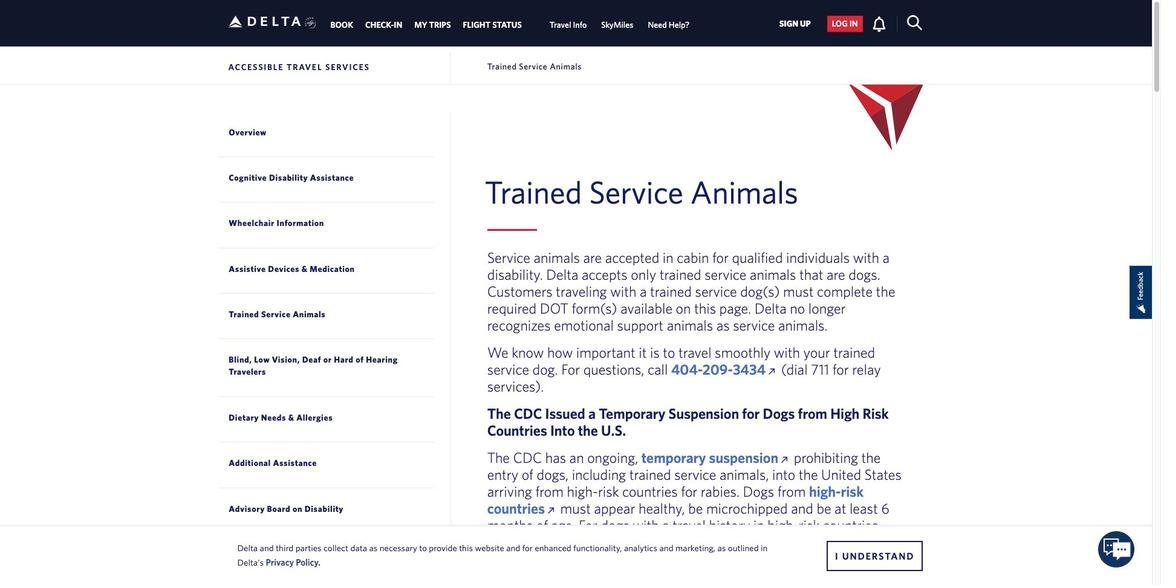 Task type: vqa. For each thing, say whether or not it's contained in the screenshot.
the Dine
no



Task type: describe. For each thing, give the bounding box(es) containing it.
1 vertical spatial this link opens another site in a new window that may not follow the same accessibility policies as delta air lines. image
[[781, 456, 790, 463]]

message us image
[[1098, 532, 1135, 568]]



Task type: locate. For each thing, give the bounding box(es) containing it.
tab list
[[324, 1, 697, 45]]

0 vertical spatial this link opens another site in a new window that may not follow the same accessibility policies as delta air lines. image
[[769, 368, 778, 375]]

delta air lines image
[[228, 3, 301, 40]]

skyteam image
[[305, 4, 316, 42]]

this link opens another site in a new window that may not follow the same accessibility policies as delta air lines. image
[[788, 541, 797, 548]]

2 horizontal spatial this link opens another site in a new window that may not follow the same accessibility policies as delta air lines. image
[[781, 456, 790, 463]]

main content
[[478, 173, 924, 585]]

1 horizontal spatial this link opens another site in a new window that may not follow the same accessibility policies as delta air lines. image
[[769, 368, 778, 375]]

0 horizontal spatial this link opens another site in a new window that may not follow the same accessibility policies as delta air lines. image
[[548, 507, 557, 514]]

this link opens another site in a new window that may not follow the same accessibility policies as delta air lines. image
[[769, 368, 778, 375], [781, 456, 790, 463], [548, 507, 557, 514]]

2 vertical spatial this link opens another site in a new window that may not follow the same accessibility policies as delta air lines. image
[[548, 507, 557, 514]]



